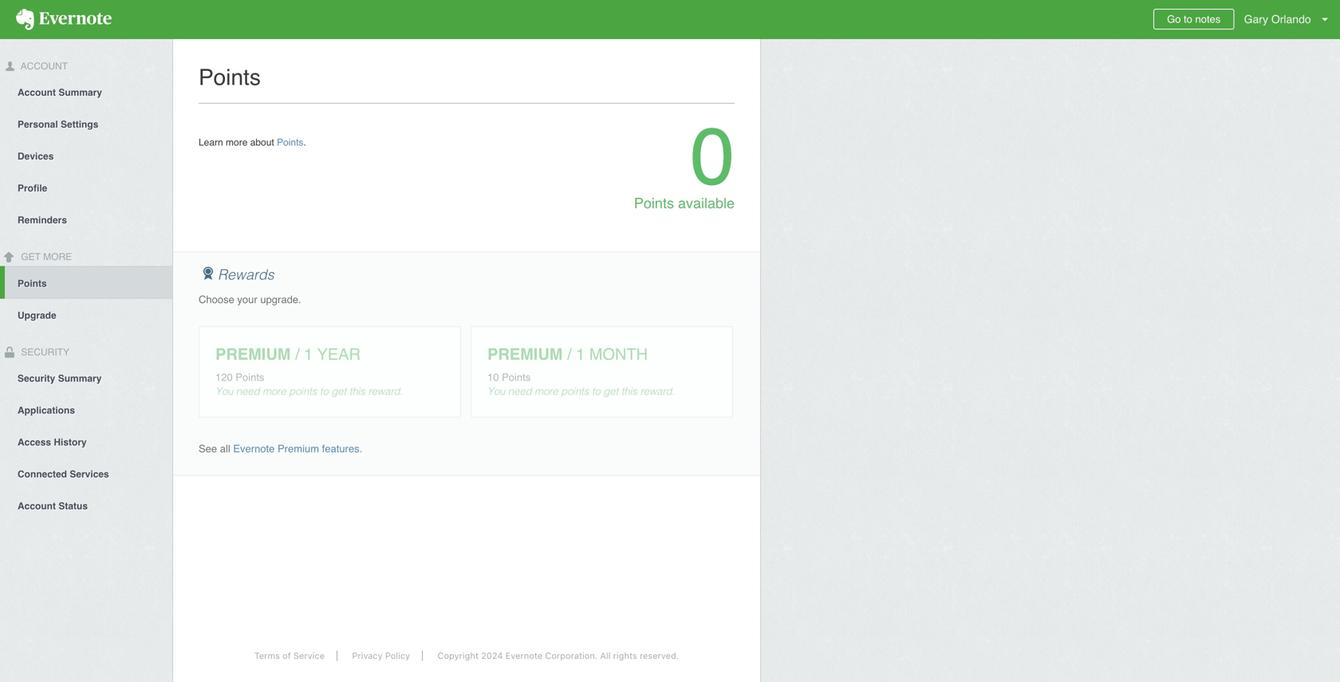 Task type: vqa. For each thing, say whether or not it's contained in the screenshot.
Row
no



Task type: locate. For each thing, give the bounding box(es) containing it.
points
[[199, 65, 261, 90], [277, 137, 304, 148], [634, 195, 674, 211], [18, 278, 47, 289], [236, 371, 264, 383], [502, 371, 531, 383]]

0 horizontal spatial this
[[349, 385, 365, 397]]

security for security
[[18, 347, 69, 358]]

reward. inside premium / 1 month 10 points you need more points to get this reward.
[[640, 385, 675, 397]]

0 horizontal spatial need
[[236, 385, 260, 397]]

get down year
[[332, 385, 347, 397]]

applications
[[18, 405, 75, 416]]

1 inside premium / 1 month 10 points you need more points to get this reward.
[[576, 345, 585, 363]]

go to notes link
[[1154, 9, 1235, 30]]

status
[[59, 501, 88, 512]]

2 this from the left
[[622, 385, 638, 397]]

settings
[[61, 119, 98, 130]]

0 horizontal spatial you
[[215, 385, 233, 397]]

1
[[304, 345, 313, 363], [576, 345, 585, 363]]

points for / 1 year
[[289, 385, 317, 397]]

access history link
[[0, 426, 172, 458]]

copyright
[[438, 651, 479, 661]]

1 vertical spatial evernote
[[506, 651, 543, 661]]

1 horizontal spatial 1
[[576, 345, 585, 363]]

security summary link
[[0, 362, 172, 394]]

0 vertical spatial account
[[18, 61, 68, 72]]

premium for / 1 year
[[215, 345, 291, 363]]

/
[[295, 345, 300, 363], [567, 345, 572, 363]]

1 vertical spatial summary
[[58, 373, 102, 384]]

services
[[70, 469, 109, 480]]

get inside premium / 1 month 10 points you need more points to get this reward.
[[604, 385, 619, 397]]

access
[[18, 437, 51, 448]]

to down month
[[592, 385, 601, 397]]

0 vertical spatial points link
[[277, 137, 304, 148]]

points link down more
[[5, 266, 172, 299]]

notes
[[1196, 13, 1221, 25]]

evernote for premium
[[233, 443, 275, 455]]

reward. inside the premium / 1 year 120 points you need more points to get this reward.
[[368, 385, 403, 397]]

devices link
[[0, 139, 172, 171]]

to for / 1 month
[[592, 385, 601, 397]]

you down 120
[[215, 385, 233, 397]]

rewards
[[218, 267, 274, 283]]

learn
[[199, 137, 223, 148]]

0 vertical spatial summary
[[59, 87, 102, 98]]

evernote
[[233, 443, 275, 455], [506, 651, 543, 661]]

you inside the premium / 1 year 120 points you need more points to get this reward.
[[215, 385, 233, 397]]

1 left year
[[304, 345, 313, 363]]

points
[[289, 385, 317, 397], [561, 385, 589, 397]]

more for / 1 year
[[263, 385, 286, 397]]

evernote premium features. link
[[233, 443, 362, 455]]

0
[[691, 111, 735, 202]]

1 points from the left
[[289, 385, 317, 397]]

privacy policy link
[[340, 651, 423, 661]]

account up personal
[[18, 87, 56, 98]]

security up security summary
[[18, 347, 69, 358]]

1 this from the left
[[349, 385, 365, 397]]

/ inside the premium / 1 year 120 points you need more points to get this reward.
[[295, 345, 300, 363]]

1 inside the premium / 1 year 120 points you need more points to get this reward.
[[304, 345, 313, 363]]

more inside premium / 1 month 10 points you need more points to get this reward.
[[535, 385, 558, 397]]

points up learn
[[199, 65, 261, 90]]

points inside the premium / 1 year 120 points you need more points to get this reward.
[[289, 385, 317, 397]]

1 horizontal spatial points
[[561, 385, 589, 397]]

evernote for corporation.
[[506, 651, 543, 661]]

.
[[304, 137, 306, 148]]

you for / 1 month
[[488, 385, 505, 397]]

1 1 from the left
[[304, 345, 313, 363]]

1 horizontal spatial more
[[263, 385, 286, 397]]

get down month
[[604, 385, 619, 397]]

/ left month
[[567, 345, 572, 363]]

to inside premium / 1 month 10 points you need more points to get this reward.
[[592, 385, 601, 397]]

terms of service
[[254, 651, 325, 661]]

1 vertical spatial account
[[18, 87, 56, 98]]

summary up personal settings 'link'
[[59, 87, 102, 98]]

/ left year
[[295, 345, 300, 363]]

need inside premium / 1 month 10 points you need more points to get this reward.
[[508, 385, 532, 397]]

2024
[[481, 651, 503, 661]]

reminders
[[18, 215, 67, 226]]

summary up applications link
[[58, 373, 102, 384]]

summary
[[59, 87, 102, 98], [58, 373, 102, 384]]

0 horizontal spatial /
[[295, 345, 300, 363]]

2 / from the left
[[567, 345, 572, 363]]

this down year
[[349, 385, 365, 397]]

get
[[332, 385, 347, 397], [604, 385, 619, 397]]

premium up 120
[[215, 345, 291, 363]]

1 reward. from the left
[[368, 385, 403, 397]]

security
[[18, 347, 69, 358], [18, 373, 55, 384]]

to down year
[[320, 385, 329, 397]]

this inside the premium / 1 year 120 points you need more points to get this reward.
[[349, 385, 365, 397]]

to inside 'link'
[[1184, 13, 1193, 25]]

0 horizontal spatial to
[[320, 385, 329, 397]]

1 need from the left
[[236, 385, 260, 397]]

account summary
[[18, 87, 102, 98]]

0 horizontal spatial points link
[[5, 266, 172, 299]]

this
[[349, 385, 365, 397], [622, 385, 638, 397]]

summary inside 'link'
[[59, 87, 102, 98]]

points link right about
[[277, 137, 304, 148]]

0 horizontal spatial 1
[[304, 345, 313, 363]]

premium / 1 month 10 points you need more points to get this reward.
[[488, 345, 675, 397]]

1 get from the left
[[332, 385, 347, 397]]

1 horizontal spatial /
[[567, 345, 572, 363]]

more
[[226, 137, 248, 148], [263, 385, 286, 397], [535, 385, 558, 397]]

points link
[[277, 137, 304, 148], [5, 266, 172, 299]]

1 premium from the left
[[215, 345, 291, 363]]

account for account
[[18, 61, 68, 72]]

1 vertical spatial security
[[18, 373, 55, 384]]

need for / 1 month
[[508, 385, 532, 397]]

/ inside premium / 1 month 10 points you need more points to get this reward.
[[567, 345, 572, 363]]

premium
[[215, 345, 291, 363], [488, 345, 563, 363]]

need
[[236, 385, 260, 397], [508, 385, 532, 397]]

1 / from the left
[[295, 345, 300, 363]]

this inside premium / 1 month 10 points you need more points to get this reward.
[[622, 385, 638, 397]]

1 horizontal spatial evernote
[[506, 651, 543, 661]]

2 you from the left
[[488, 385, 505, 397]]

points right 120
[[236, 371, 264, 383]]

0 vertical spatial security
[[18, 347, 69, 358]]

1 you from the left
[[215, 385, 233, 397]]

your
[[237, 294, 258, 306]]

choose
[[199, 294, 234, 306]]

0 horizontal spatial premium
[[215, 345, 291, 363]]

upgrade link
[[0, 299, 172, 331]]

you for / 1 year
[[215, 385, 233, 397]]

summary for security summary
[[58, 373, 102, 384]]

reward.
[[368, 385, 403, 397], [640, 385, 675, 397]]

premium inside premium / 1 month 10 points you need more points to get this reward.
[[488, 345, 563, 363]]

premium inside the premium / 1 year 120 points you need more points to get this reward.
[[215, 345, 291, 363]]

0 horizontal spatial get
[[332, 385, 347, 397]]

2 need from the left
[[508, 385, 532, 397]]

gary orlando link
[[1241, 0, 1341, 39]]

2 horizontal spatial to
[[1184, 13, 1193, 25]]

go
[[1168, 13, 1181, 25]]

2 points from the left
[[561, 385, 589, 397]]

2 get from the left
[[604, 385, 619, 397]]

you
[[215, 385, 233, 397], [488, 385, 505, 397]]

to right go
[[1184, 13, 1193, 25]]

upgrade.
[[260, 294, 301, 306]]

need inside the premium / 1 year 120 points you need more points to get this reward.
[[236, 385, 260, 397]]

you inside premium / 1 month 10 points you need more points to get this reward.
[[488, 385, 505, 397]]

points left 'available'
[[634, 195, 674, 211]]

account up 'account summary'
[[18, 61, 68, 72]]

get for year
[[332, 385, 347, 397]]

1 left month
[[576, 345, 585, 363]]

0 horizontal spatial reward.
[[368, 385, 403, 397]]

premium up 10
[[488, 345, 563, 363]]

2 premium from the left
[[488, 345, 563, 363]]

get
[[21, 251, 41, 262]]

1 horizontal spatial this
[[622, 385, 638, 397]]

choose your upgrade.
[[199, 294, 301, 306]]

this down month
[[622, 385, 638, 397]]

0 horizontal spatial evernote
[[233, 443, 275, 455]]

orlando
[[1272, 13, 1312, 26]]

2 1 from the left
[[576, 345, 585, 363]]

2 vertical spatial account
[[18, 501, 56, 512]]

all
[[220, 443, 230, 455]]

1 horizontal spatial get
[[604, 385, 619, 397]]

more
[[43, 251, 72, 262]]

see
[[199, 443, 217, 455]]

points inside premium / 1 month 10 points you need more points to get this reward.
[[561, 385, 589, 397]]

reminders link
[[0, 203, 172, 235]]

reward. for / 1 month
[[640, 385, 675, 397]]

1 horizontal spatial reward.
[[640, 385, 675, 397]]

get inside the premium / 1 year 120 points you need more points to get this reward.
[[332, 385, 347, 397]]

privacy
[[352, 651, 383, 661]]

gary orlando
[[1245, 13, 1312, 26]]

go to notes
[[1168, 13, 1221, 25]]

2 horizontal spatial more
[[535, 385, 558, 397]]

2 reward. from the left
[[640, 385, 675, 397]]

points inside the premium / 1 year 120 points you need more points to get this reward.
[[236, 371, 264, 383]]

1 vertical spatial points link
[[5, 266, 172, 299]]

points right 10
[[502, 371, 531, 383]]

to inside the premium / 1 year 120 points you need more points to get this reward.
[[320, 385, 329, 397]]

account status link
[[0, 489, 172, 521]]

year
[[317, 345, 361, 363]]

1 horizontal spatial you
[[488, 385, 505, 397]]

copyright 2024 evernote corporation. all rights reserved.
[[438, 651, 679, 661]]

account
[[18, 61, 68, 72], [18, 87, 56, 98], [18, 501, 56, 512]]

account down connected
[[18, 501, 56, 512]]

1 horizontal spatial need
[[508, 385, 532, 397]]

evernote right 2024
[[506, 651, 543, 661]]

1 horizontal spatial to
[[592, 385, 601, 397]]

you down 10
[[488, 385, 505, 397]]

1 horizontal spatial premium
[[488, 345, 563, 363]]

all
[[600, 651, 611, 661]]

more inside the premium / 1 year 120 points you need more points to get this reward.
[[263, 385, 286, 397]]

devices
[[18, 151, 54, 162]]

reserved.
[[640, 651, 679, 661]]

evernote right all
[[233, 443, 275, 455]]

1 horizontal spatial points link
[[277, 137, 304, 148]]

evernote link
[[0, 0, 128, 39]]

security up applications
[[18, 373, 55, 384]]

rights
[[613, 651, 637, 661]]

upgrade
[[18, 310, 56, 321]]

gary
[[1245, 13, 1269, 26]]

0 vertical spatial evernote
[[233, 443, 275, 455]]

0 horizontal spatial points
[[289, 385, 317, 397]]

to
[[1184, 13, 1193, 25], [320, 385, 329, 397], [592, 385, 601, 397]]



Task type: describe. For each thing, give the bounding box(es) containing it.
history
[[54, 437, 87, 448]]

terms of service link
[[242, 651, 338, 661]]

corporation.
[[545, 651, 598, 661]]

security summary
[[18, 373, 102, 384]]

0 points available
[[634, 111, 735, 211]]

summary for account summary
[[59, 87, 102, 98]]

see all evernote premium features.
[[199, 443, 362, 455]]

0 horizontal spatial more
[[226, 137, 248, 148]]

learn more about points .
[[199, 137, 306, 148]]

personal settings link
[[0, 108, 172, 139]]

this for month
[[622, 385, 638, 397]]

need for / 1 year
[[236, 385, 260, 397]]

profile link
[[0, 171, 172, 203]]

1 for year
[[304, 345, 313, 363]]

account for account summary
[[18, 87, 56, 98]]

reward. for / 1 year
[[368, 385, 403, 397]]

personal settings
[[18, 119, 98, 130]]

points right about
[[277, 137, 304, 148]]

applications link
[[0, 394, 172, 426]]

service
[[294, 651, 325, 661]]

10
[[488, 371, 499, 383]]

account for account status
[[18, 501, 56, 512]]

account summary link
[[0, 76, 172, 108]]

120
[[215, 371, 233, 383]]

points for / 1 month
[[561, 385, 589, 397]]

security for security summary
[[18, 373, 55, 384]]

account status
[[18, 501, 88, 512]]

evernote image
[[0, 9, 128, 30]]

connected services
[[18, 469, 109, 480]]

connected
[[18, 469, 67, 480]]

points inside 0 points available
[[634, 195, 674, 211]]

/ for / 1 year
[[295, 345, 300, 363]]

premium
[[278, 443, 319, 455]]

more for / 1 month
[[535, 385, 558, 397]]

privacy policy
[[352, 651, 410, 661]]

profile
[[18, 183, 47, 194]]

to for / 1 year
[[320, 385, 329, 397]]

get for month
[[604, 385, 619, 397]]

points inside premium / 1 month 10 points you need more points to get this reward.
[[502, 371, 531, 383]]

/ for / 1 month
[[567, 345, 572, 363]]

get more
[[18, 251, 72, 262]]

personal
[[18, 119, 58, 130]]

of
[[283, 651, 291, 661]]

features.
[[322, 443, 362, 455]]

points down get
[[18, 278, 47, 289]]

policy
[[385, 651, 410, 661]]

month
[[590, 345, 648, 363]]

terms
[[254, 651, 280, 661]]

access history
[[18, 437, 87, 448]]

premium for / 1 month
[[488, 345, 563, 363]]

premium / 1 year 120 points you need more points to get this reward.
[[215, 345, 403, 397]]

this for year
[[349, 385, 365, 397]]

available
[[678, 195, 735, 211]]

connected services link
[[0, 458, 172, 489]]

about
[[250, 137, 274, 148]]

1 for month
[[576, 345, 585, 363]]



